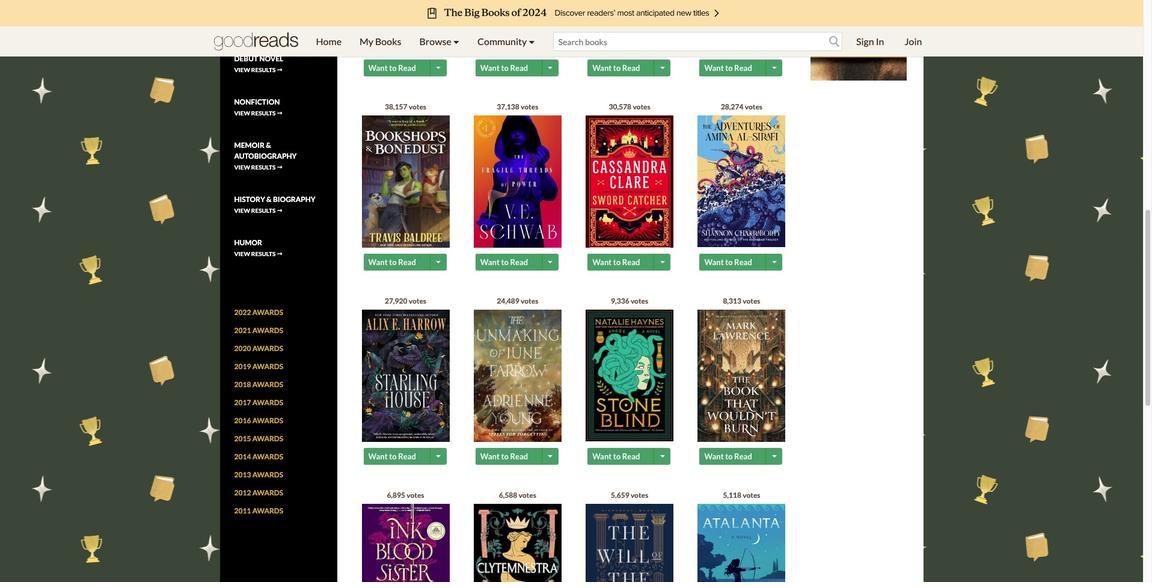Task type: vqa. For each thing, say whether or not it's contained in the screenshot.
28,274
yes



Task type: locate. For each thing, give the bounding box(es) containing it.
11 awards from the top
[[252, 489, 283, 498]]

want to read button
[[364, 59, 432, 76], [476, 59, 544, 76], [588, 59, 656, 76], [700, 59, 768, 76], [364, 254, 432, 270], [476, 254, 544, 270], [588, 254, 656, 270], [700, 254, 768, 270], [364, 448, 432, 465], [476, 448, 544, 465], [588, 448, 656, 465], [700, 448, 768, 465]]

votes for 24,489 votes
[[521, 296, 539, 305]]

read for want to read button over the 5,118
[[735, 452, 753, 461]]

awards up 2018 awards link
[[252, 362, 283, 371]]

5 awards from the top
[[252, 380, 283, 389]]

2015 awards link
[[234, 435, 283, 444]]

& for memoir
[[266, 141, 271, 150]]

results
[[251, 23, 276, 30], [251, 66, 276, 74], [251, 110, 276, 117], [251, 164, 276, 171], [251, 207, 276, 214], [251, 250, 276, 258]]

→ down autobiography
[[277, 164, 283, 171]]

biography
[[273, 195, 316, 204]]

4 view from the top
[[234, 164, 250, 171]]

awards for 2022 awards
[[252, 308, 283, 317]]

▾ inside dropdown button
[[529, 35, 535, 47]]

2020
[[234, 344, 251, 353]]

awards up 2019 awards link
[[252, 344, 283, 353]]

read up 8,313 votes
[[735, 257, 753, 267]]

read up 5,118 votes
[[735, 452, 753, 461]]

sign
[[857, 35, 875, 47]]

want to read
[[368, 63, 416, 73], [481, 63, 528, 73], [593, 63, 640, 73], [705, 63, 753, 73], [368, 257, 416, 267], [481, 257, 528, 267], [593, 257, 640, 267], [705, 257, 753, 267], [368, 452, 416, 461], [481, 452, 528, 461], [593, 452, 640, 461], [705, 452, 753, 461]]

votes right 9,336
[[631, 296, 649, 305]]

want to read up 30,578
[[593, 63, 640, 73]]

3 view from the top
[[234, 110, 250, 117]]

2014 awards
[[234, 453, 283, 462]]

results down nonfiction
[[251, 110, 276, 117]]

read down books
[[398, 63, 416, 73]]

browse
[[420, 35, 452, 47]]

in
[[876, 35, 885, 47]]

4 results from the top
[[251, 164, 276, 171]]

& inside history & biography view results →
[[267, 195, 272, 204]]

view down history
[[234, 207, 250, 214]]

37,138 votes
[[497, 102, 539, 111]]

view down nonfiction
[[234, 110, 250, 117]]

view inside memoir & autobiography view results →
[[234, 164, 250, 171]]

to
[[389, 63, 397, 73], [501, 63, 509, 73], [614, 63, 621, 73], [726, 63, 733, 73], [389, 257, 397, 267], [501, 257, 509, 267], [614, 257, 621, 267], [726, 257, 733, 267], [389, 452, 397, 461], [501, 452, 509, 461], [614, 452, 621, 461], [726, 452, 733, 461]]

menu
[[307, 26, 544, 57]]

2014 awards link
[[234, 453, 283, 462]]

read for want to read button over 8,313
[[735, 257, 753, 267]]

▾ right browse
[[454, 35, 460, 47]]

want to read button up 9,336
[[588, 254, 656, 270]]

votes right 6,588
[[519, 491, 537, 500]]

1 ▾ from the left
[[454, 35, 460, 47]]

read for want to read button on top of the 5,659
[[623, 452, 640, 461]]

votes right 24,489
[[521, 296, 539, 305]]

→ down history & biography view results →
[[277, 250, 283, 258]]

want to read for want to read button on top of 9,336
[[593, 257, 640, 267]]

4 → from the top
[[277, 164, 283, 171]]

2 results from the top
[[251, 66, 276, 74]]

2021 awards
[[234, 326, 283, 335]]

want to read up the 5,659
[[593, 452, 640, 461]]

view down memoir
[[234, 164, 250, 171]]

want to read down books
[[368, 63, 416, 73]]

browse ▾
[[420, 35, 460, 47]]

votes right 28,274
[[745, 102, 763, 111]]

view inside nonfiction view results →
[[234, 110, 250, 117]]

view inside young adult fiction view results →
[[234, 23, 250, 30]]

browse ▾ button
[[411, 26, 469, 57]]

awards for 2013 awards
[[252, 471, 283, 480]]

6 awards from the top
[[252, 398, 283, 408]]

want to read for want to read button over the 5,118
[[705, 452, 753, 461]]

want to read for want to read button below community ▾ dropdown button
[[481, 63, 528, 73]]

read
[[398, 63, 416, 73], [510, 63, 528, 73], [623, 63, 640, 73], [735, 63, 753, 73], [398, 257, 416, 267], [510, 257, 528, 267], [623, 257, 640, 267], [735, 257, 753, 267], [398, 452, 416, 461], [510, 452, 528, 461], [623, 452, 640, 461], [735, 452, 753, 461]]

5 → from the top
[[277, 207, 283, 214]]

3 → from the top
[[277, 110, 283, 117]]

want to read button up '27,920'
[[364, 254, 432, 270]]

want to read for want to read button over 6,895
[[368, 452, 416, 461]]

young
[[234, 11, 260, 20]]

& for history
[[267, 195, 272, 204]]

read for want to read button below community ▾ dropdown button
[[510, 63, 528, 73]]

votes for 37,138 votes
[[521, 102, 539, 111]]

▾
[[454, 35, 460, 47], [529, 35, 535, 47]]

1 vertical spatial &
[[267, 195, 272, 204]]

votes for 38,157 votes
[[409, 102, 427, 111]]

5 results from the top
[[251, 207, 276, 214]]

30,578
[[609, 102, 632, 111]]

awards for 2018 awards
[[252, 380, 283, 389]]

▾ for community ▾
[[529, 35, 535, 47]]

read for want to read button on top of 30,578
[[623, 63, 640, 73]]

want up the 5,118
[[705, 452, 724, 461]]

awards down 2018 awards link
[[252, 398, 283, 408]]

join
[[905, 35, 923, 47]]

to up 24,489
[[501, 257, 509, 267]]

votes right 8,313
[[743, 296, 761, 305]]

the fragile threads of power by v.e. schwab image
[[474, 115, 562, 249]]

6 results from the top
[[251, 250, 276, 258]]

9,336 votes
[[611, 296, 649, 305]]

10 awards from the top
[[252, 471, 283, 480]]

→ down the novel
[[277, 66, 283, 74]]

0 vertical spatial &
[[266, 141, 271, 150]]

▾ right community
[[529, 35, 535, 47]]

results down autobiography
[[251, 164, 276, 171]]

awards down 2014 awards
[[252, 471, 283, 480]]

3 awards from the top
[[252, 344, 283, 353]]

want to read button up 6,895
[[364, 448, 432, 465]]

votes for 9,336 votes
[[631, 296, 649, 305]]

1 view from the top
[[234, 23, 250, 30]]

→ inside memoir & autobiography view results →
[[277, 164, 283, 171]]

read down community ▾ dropdown button
[[510, 63, 528, 73]]

emily wilde's encyclopaedia of faeries by heather fawcett image
[[698, 0, 786, 53]]

votes
[[409, 102, 427, 111], [521, 102, 539, 111], [633, 102, 651, 111], [745, 102, 763, 111], [409, 296, 427, 305], [521, 296, 539, 305], [631, 296, 649, 305], [743, 296, 761, 305], [407, 491, 425, 500], [519, 491, 537, 500], [631, 491, 649, 500], [743, 491, 761, 500]]

read up 24,489 votes
[[510, 257, 528, 267]]

want to read up 24,489
[[481, 257, 528, 267]]

6,895
[[387, 491, 405, 500]]

awards up 2011 awards
[[252, 489, 283, 498]]

38,157 votes
[[385, 102, 427, 111]]

want down community
[[481, 63, 500, 73]]

awards up 2021 awards link
[[252, 308, 283, 317]]

books
[[375, 35, 402, 47]]

read up 28,274 votes
[[735, 63, 753, 73]]

want up 6,895
[[368, 452, 388, 461]]

37,138
[[497, 102, 520, 111]]

sword catcher by cassandra clare image
[[586, 115, 674, 250]]

→ down nonfiction
[[277, 110, 283, 117]]

awards up 2013 awards link
[[252, 453, 283, 462]]

2020 awards link
[[234, 344, 283, 353]]

24,489
[[497, 296, 520, 305]]

menu containing home
[[307, 26, 544, 57]]

2013 awards link
[[234, 471, 283, 480]]

9,336
[[611, 296, 630, 305]]

2021
[[234, 326, 251, 335]]

awards
[[252, 308, 283, 317], [252, 326, 283, 335], [252, 344, 283, 353], [252, 362, 283, 371], [252, 380, 283, 389], [252, 398, 283, 408], [252, 417, 283, 426], [252, 435, 283, 444], [252, 453, 283, 462], [252, 471, 283, 480], [252, 489, 283, 498], [252, 507, 283, 516]]

to up 6,588
[[501, 452, 509, 461]]

read up 6,588 votes at left
[[510, 452, 528, 461]]

read up 5,659 votes
[[623, 452, 640, 461]]

2022 awards link
[[234, 308, 283, 317]]

votes right 6,895
[[407, 491, 425, 500]]

want to read button up 30,578
[[588, 59, 656, 76]]

want to read for want to read button over 8,313
[[705, 257, 753, 267]]

want up 8,313
[[705, 257, 724, 267]]

2019 awards link
[[234, 362, 283, 371]]

votes for 30,578 votes
[[633, 102, 651, 111]]

votes for 5,659 votes
[[631, 491, 649, 500]]

results inside history & biography view results →
[[251, 207, 276, 214]]

want up 30,578
[[593, 63, 612, 73]]

want to read button up the 5,118
[[700, 448, 768, 465]]

8 awards from the top
[[252, 435, 283, 444]]

3 results from the top
[[251, 110, 276, 117]]

want to read for want to read button under books
[[368, 63, 416, 73]]

2 awards from the top
[[252, 326, 283, 335]]

want to read button up 8,313
[[700, 254, 768, 270]]

& up autobiography
[[266, 141, 271, 150]]

to down community ▾ dropdown button
[[501, 63, 509, 73]]

5,659
[[611, 491, 630, 500]]

& right history
[[267, 195, 272, 204]]

→
[[277, 23, 283, 30], [277, 66, 283, 74], [277, 110, 283, 117], [277, 164, 283, 171], [277, 207, 283, 214], [277, 250, 283, 258]]

results inside memoir & autobiography view results →
[[251, 164, 276, 171]]

2016 awards
[[234, 417, 283, 426]]

2018 awards
[[234, 380, 283, 389]]

read up 30,578 votes
[[623, 63, 640, 73]]

awards down 2012 awards
[[252, 507, 283, 516]]

votes right 38,157
[[409, 102, 427, 111]]

to up 8,313
[[726, 257, 733, 267]]

want to read down community ▾ dropdown button
[[481, 63, 528, 73]]

awards down 2019 awards link
[[252, 380, 283, 389]]

community ▾
[[478, 35, 535, 47]]

7 awards from the top
[[252, 417, 283, 426]]

votes for 28,274 votes
[[745, 102, 763, 111]]

stone blind by natalie haynes image
[[586, 310, 674, 441]]

12 awards from the top
[[252, 507, 283, 516]]

read up "6,895 votes"
[[398, 452, 416, 461]]

view down 'young'
[[234, 23, 250, 30]]

debut
[[234, 54, 258, 63]]

&
[[266, 141, 271, 150], [267, 195, 272, 204]]

6 → from the top
[[277, 250, 283, 258]]

votes right 37,138
[[521, 102, 539, 111]]

votes for 6,588 votes
[[519, 491, 537, 500]]

38,157
[[385, 102, 408, 111]]

want to read up '27,920'
[[368, 257, 416, 267]]

9 awards from the top
[[252, 453, 283, 462]]

results down humor
[[251, 250, 276, 258]]

27,920 votes
[[385, 296, 427, 305]]

home link
[[307, 26, 351, 57]]

want up the 5,659
[[593, 452, 612, 461]]

awards for 2011 awards
[[252, 507, 283, 516]]

2 view from the top
[[234, 66, 250, 74]]

bookshops & bonedust by travis  baldree image
[[362, 115, 450, 250]]

6,588 votes
[[499, 491, 537, 500]]

awards up 2014 awards
[[252, 435, 283, 444]]

want to read up 6,588
[[481, 452, 528, 461]]

2017 awards link
[[234, 398, 283, 408]]

Search books text field
[[553, 32, 843, 51]]

5 view from the top
[[234, 207, 250, 214]]

sign in
[[857, 35, 885, 47]]

want to read up 9,336
[[593, 257, 640, 267]]

want to read up 28,274
[[705, 63, 753, 73]]

1 → from the top
[[277, 23, 283, 30]]

want to read button up the 5,659
[[588, 448, 656, 465]]

24,489 votes
[[497, 296, 539, 305]]

view down humor
[[234, 250, 250, 258]]

2 → from the top
[[277, 66, 283, 74]]

the will of the many by james  islington image
[[586, 504, 674, 582]]

2 ▾ from the left
[[529, 35, 535, 47]]

view
[[234, 23, 250, 30], [234, 66, 250, 74], [234, 110, 250, 117], [234, 164, 250, 171], [234, 207, 250, 214], [234, 250, 250, 258]]

results inside the debut novel view results →
[[251, 66, 276, 74]]

results down adult
[[251, 23, 276, 30]]

4 awards from the top
[[252, 362, 283, 371]]

read for want to read button under books
[[398, 63, 416, 73]]

2020 awards
[[234, 344, 283, 353]]

votes right 30,578
[[633, 102, 651, 111]]

1 awards from the top
[[252, 308, 283, 317]]

awards down the 2022 awards link
[[252, 326, 283, 335]]

▾ for browse ▾
[[454, 35, 460, 47]]

6 view from the top
[[234, 250, 250, 258]]

results down the novel
[[251, 66, 276, 74]]

want to read up the 5,118
[[705, 452, 753, 461]]

→ down biography
[[277, 207, 283, 214]]

read for want to read button above 28,274
[[735, 63, 753, 73]]

want to read up 8,313
[[705, 257, 753, 267]]

1 horizontal spatial ▾
[[529, 35, 535, 47]]

Search for books to add to your shelves search field
[[553, 32, 843, 51]]

want to read up 6,895
[[368, 452, 416, 461]]

& inside memoir & autobiography view results →
[[266, 141, 271, 150]]

results down history
[[251, 207, 276, 214]]

0 horizontal spatial ▾
[[454, 35, 460, 47]]

votes right the 5,118
[[743, 491, 761, 500]]

▾ inside popup button
[[454, 35, 460, 47]]

humor
[[234, 238, 262, 247]]

read up 27,920 votes
[[398, 257, 416, 267]]

1 results from the top
[[251, 23, 276, 30]]

votes right '27,920'
[[409, 296, 427, 305]]

read up 9,336 votes
[[623, 257, 640, 267]]

want
[[368, 63, 388, 73], [481, 63, 500, 73], [593, 63, 612, 73], [705, 63, 724, 73], [368, 257, 388, 267], [481, 257, 500, 267], [593, 257, 612, 267], [705, 257, 724, 267], [368, 452, 388, 461], [481, 452, 500, 461], [593, 452, 612, 461], [705, 452, 724, 461]]



Task type: describe. For each thing, give the bounding box(es) containing it.
the unmaking of june farrow by adrienne young image
[[474, 310, 562, 442]]

the adventures of amina al-sirafi by shannon chakraborty image
[[698, 115, 786, 247]]

novel
[[260, 54, 284, 63]]

2012 awards link
[[234, 489, 283, 498]]

8,313
[[723, 296, 742, 305]]

30,578 votes
[[609, 102, 651, 111]]

results inside nonfiction view results →
[[251, 110, 276, 117]]

→ inside humor view results →
[[277, 250, 283, 258]]

2011 awards link
[[234, 507, 283, 516]]

want up 24,489
[[481, 257, 500, 267]]

memoir & autobiography view results →
[[234, 141, 297, 171]]

want to read for want to read button on top of '27,920'
[[368, 257, 416, 267]]

debut novel view results →
[[234, 54, 284, 74]]

to up the 5,659
[[614, 452, 621, 461]]

2017
[[234, 398, 251, 408]]

history
[[234, 195, 265, 204]]

want to read button down community ▾ dropdown button
[[476, 59, 544, 76]]

8,313 votes
[[723, 296, 761, 305]]

votes for 27,920 votes
[[409, 296, 427, 305]]

2018 awards link
[[234, 380, 283, 389]]

28,274 votes
[[721, 102, 763, 111]]

sign in link
[[848, 26, 894, 57]]

want to read for want to read button above 28,274
[[705, 63, 753, 73]]

2011 awards
[[234, 507, 283, 516]]

to up '27,920'
[[389, 257, 397, 267]]

nonfiction
[[234, 98, 280, 107]]

2018
[[234, 380, 251, 389]]

want up 6,588
[[481, 452, 500, 461]]

advertisement element
[[811, 0, 907, 81]]

my
[[360, 35, 374, 47]]

want to read button up 6,588
[[476, 448, 544, 465]]

humor view results →
[[234, 238, 283, 258]]

awards for 2015 awards
[[252, 435, 283, 444]]

2022 awards
[[234, 308, 283, 317]]

the most anticipated books of 2024 image
[[91, 0, 1053, 26]]

2019
[[234, 362, 251, 371]]

2013 awards
[[234, 471, 283, 480]]

2021 awards link
[[234, 326, 283, 335]]

read for want to read button on top of '27,920'
[[398, 257, 416, 267]]

5,118
[[723, 491, 742, 500]]

2012
[[234, 489, 251, 498]]

want to read for want to read button over 24,489
[[481, 257, 528, 267]]

awards for 2012 awards
[[252, 489, 283, 498]]

want to read button up 24,489
[[476, 254, 544, 270]]

2016 awards link
[[234, 417, 283, 426]]

read for want to read button over 24,489
[[510, 257, 528, 267]]

nonfiction view results →
[[234, 98, 283, 117]]

→ inside nonfiction view results →
[[277, 110, 283, 117]]

awards for 2016 awards
[[252, 417, 283, 426]]

6,588
[[499, 491, 518, 500]]

memoir
[[234, 141, 265, 150]]

to up 9,336
[[614, 257, 621, 267]]

read for want to read button on top of 6,588
[[510, 452, 528, 461]]

votes for 5,118 votes
[[743, 491, 761, 500]]

to down books
[[389, 63, 397, 73]]

2011
[[234, 507, 251, 516]]

6,895 votes
[[387, 491, 425, 500]]

5,118 votes
[[723, 491, 761, 500]]

community
[[478, 35, 527, 47]]

want up '27,920'
[[368, 257, 388, 267]]

2015
[[234, 435, 251, 444]]

2015 awards
[[234, 435, 283, 444]]

5,659 votes
[[611, 491, 649, 500]]

want to read for want to read button on top of 6,588
[[481, 452, 528, 461]]

clytemnestra by costanza casati image
[[474, 504, 562, 582]]

my books link
[[351, 26, 411, 57]]

→ inside young adult fiction view results →
[[277, 23, 283, 30]]

want to read button down books
[[364, 59, 432, 76]]

read for want to read button over 6,895
[[398, 452, 416, 461]]

want down search books text field
[[705, 63, 724, 73]]

want to read for want to read button on top of the 5,659
[[593, 452, 640, 461]]

community ▾ button
[[469, 26, 544, 57]]

→ inside the debut novel view results →
[[277, 66, 283, 74]]

starling house by alix e. harrow image
[[362, 310, 450, 442]]

autobiography
[[234, 152, 297, 161]]

to up 6,895
[[389, 452, 397, 461]]

awards for 2021 awards
[[252, 326, 283, 335]]

the book that wouldn't burn by mark  lawrence image
[[698, 310, 786, 445]]

view inside the debut novel view results →
[[234, 66, 250, 74]]

2012 awards
[[234, 489, 283, 498]]

want to read for want to read button on top of 30,578
[[593, 63, 640, 73]]

2017 awards
[[234, 398, 283, 408]]

want up 9,336
[[593, 257, 612, 267]]

view inside history & biography view results →
[[234, 207, 250, 214]]

atalanta by jennifer saint image
[[698, 504, 786, 582]]

young adult fiction view results →
[[234, 11, 315, 30]]

join link
[[896, 26, 932, 57]]

2013
[[234, 471, 251, 480]]

awards for 2017 awards
[[252, 398, 283, 408]]

awards for 2019 awards
[[252, 362, 283, 371]]

view inside humor view results →
[[234, 250, 250, 258]]

votes for 8,313 votes
[[743, 296, 761, 305]]

2019 awards
[[234, 362, 283, 371]]

2022
[[234, 308, 251, 317]]

28,274
[[721, 102, 744, 111]]

results inside humor view results →
[[251, 250, 276, 258]]

to up 28,274
[[726, 63, 733, 73]]

my books
[[360, 35, 402, 47]]

read for want to read button on top of 9,336
[[623, 257, 640, 267]]

to up 30,578
[[614, 63, 621, 73]]

history & biography view results →
[[234, 195, 316, 214]]

2016
[[234, 417, 251, 426]]

→ inside history & biography view results →
[[277, 207, 283, 214]]

want to read button up 28,274
[[700, 59, 768, 76]]

home
[[316, 35, 342, 47]]

adult
[[262, 11, 285, 20]]

votes for 6,895 votes
[[407, 491, 425, 500]]

want down my books link
[[368, 63, 388, 73]]

27,920
[[385, 296, 408, 305]]

results inside young adult fiction view results →
[[251, 23, 276, 30]]

awards for 2020 awards
[[252, 344, 283, 353]]

to up the 5,118
[[726, 452, 733, 461]]

fiction
[[286, 11, 315, 20]]

awards for 2014 awards
[[252, 453, 283, 462]]

ink blood sister scribe by emma törzs image
[[362, 504, 450, 582]]

2014
[[234, 453, 251, 462]]



